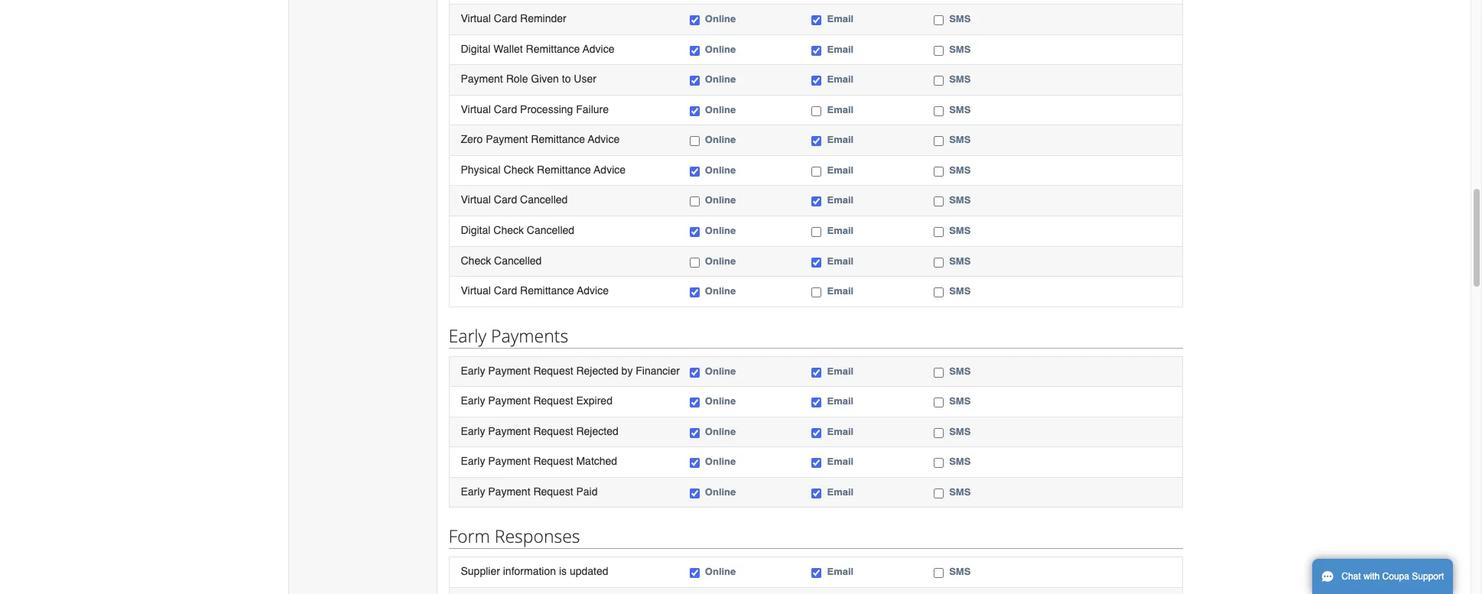 Task type: vqa. For each thing, say whether or not it's contained in the screenshot.
navigation containing Notifications 0
no



Task type: locate. For each thing, give the bounding box(es) containing it.
7 sms from the top
[[950, 195, 971, 206]]

expired
[[577, 395, 613, 407]]

is
[[559, 566, 567, 578]]

0 vertical spatial rejected
[[577, 365, 619, 377]]

4 virtual from the top
[[461, 285, 491, 297]]

6 sms from the top
[[950, 164, 971, 176]]

None checkbox
[[690, 15, 700, 25], [934, 15, 944, 25], [690, 46, 700, 56], [812, 46, 822, 56], [934, 76, 944, 86], [690, 167, 700, 177], [934, 167, 944, 177], [690, 227, 700, 237], [812, 227, 822, 237], [934, 257, 944, 267], [812, 288, 822, 298], [934, 288, 944, 298], [690, 428, 700, 438], [812, 428, 822, 438], [690, 459, 700, 469], [812, 459, 822, 469], [690, 569, 700, 579], [934, 569, 944, 579], [690, 15, 700, 25], [934, 15, 944, 25], [690, 46, 700, 56], [812, 46, 822, 56], [934, 76, 944, 86], [690, 167, 700, 177], [934, 167, 944, 177], [690, 227, 700, 237], [812, 227, 822, 237], [934, 257, 944, 267], [812, 288, 822, 298], [934, 288, 944, 298], [690, 428, 700, 438], [812, 428, 822, 438], [690, 459, 700, 469], [812, 459, 822, 469], [690, 569, 700, 579], [934, 569, 944, 579]]

processing
[[520, 103, 573, 115]]

12 sms from the top
[[950, 396, 971, 407]]

email for check cancelled
[[828, 255, 854, 267]]

rejected up matched
[[577, 425, 619, 437]]

chat with coupa support
[[1342, 572, 1445, 582]]

4 card from the top
[[494, 285, 517, 297]]

4 online from the top
[[705, 104, 736, 115]]

sms for virtual card processing failure
[[950, 104, 971, 115]]

7 email from the top
[[828, 195, 854, 206]]

10 email from the top
[[828, 285, 854, 297]]

role
[[506, 73, 528, 85]]

2 request from the top
[[534, 395, 574, 407]]

rejected for early payment request rejected by financier
[[577, 365, 619, 377]]

email for virtual card processing failure
[[828, 104, 854, 115]]

16 online from the top
[[705, 567, 736, 578]]

1 virtual from the top
[[461, 12, 491, 24]]

payment
[[461, 73, 503, 85], [486, 133, 528, 146], [488, 365, 531, 377], [488, 395, 531, 407], [488, 425, 531, 437], [488, 456, 531, 468], [488, 486, 531, 498]]

16 email from the top
[[828, 567, 854, 578]]

request for early payment request rejected by financier
[[534, 365, 574, 377]]

2 digital from the top
[[461, 224, 491, 236]]

2 card from the top
[[494, 103, 517, 115]]

remittance down zero payment remittance advice
[[537, 164, 591, 176]]

1 card from the top
[[494, 12, 517, 24]]

1 request from the top
[[534, 365, 574, 377]]

1 sms from the top
[[950, 13, 971, 24]]

2 email from the top
[[828, 43, 854, 55]]

payment for early payment request expired
[[488, 395, 531, 407]]

request
[[534, 365, 574, 377], [534, 395, 574, 407], [534, 425, 574, 437], [534, 456, 574, 468], [534, 486, 574, 498]]

14 online from the top
[[705, 456, 736, 468]]

3 card from the top
[[494, 194, 517, 206]]

sms for digital check cancelled
[[950, 225, 971, 236]]

early for early payment request matched
[[461, 456, 485, 468]]

15 online from the top
[[705, 487, 736, 498]]

responses
[[495, 524, 580, 549]]

1 vertical spatial check
[[494, 224, 524, 236]]

1 vertical spatial rejected
[[577, 425, 619, 437]]

request up early payment request rejected
[[534, 395, 574, 407]]

remittance up payments
[[520, 285, 575, 297]]

8 sms from the top
[[950, 225, 971, 236]]

2 rejected from the top
[[577, 425, 619, 437]]

remittance
[[526, 43, 580, 55], [531, 133, 585, 146], [537, 164, 591, 176], [520, 285, 575, 297]]

11 email from the top
[[828, 365, 854, 377]]

9 online from the top
[[705, 255, 736, 267]]

card down role
[[494, 103, 517, 115]]

cancelled down digital check cancelled on the top of the page
[[494, 254, 542, 267]]

4 sms from the top
[[950, 104, 971, 115]]

check for physical
[[504, 164, 534, 176]]

card for cancelled
[[494, 194, 517, 206]]

sms for early payment request matched
[[950, 456, 971, 468]]

request down early payment request matched
[[534, 486, 574, 498]]

request for early payment request rejected
[[534, 425, 574, 437]]

online for early payment request paid
[[705, 487, 736, 498]]

1 vertical spatial cancelled
[[527, 224, 575, 236]]

check up virtual card cancelled
[[504, 164, 534, 176]]

8 email from the top
[[828, 225, 854, 236]]

10 sms from the top
[[950, 285, 971, 297]]

email for zero payment remittance advice
[[828, 134, 854, 146]]

sms for virtual card reminder
[[950, 13, 971, 24]]

10 online from the top
[[705, 285, 736, 297]]

3 request from the top
[[534, 425, 574, 437]]

4 email from the top
[[828, 104, 854, 115]]

16 sms from the top
[[950, 567, 971, 578]]

0 vertical spatial cancelled
[[520, 194, 568, 206]]

request up early payment request matched
[[534, 425, 574, 437]]

12 email from the top
[[828, 396, 854, 407]]

remittance up given
[[526, 43, 580, 55]]

early
[[449, 323, 487, 348], [461, 365, 485, 377], [461, 395, 485, 407], [461, 425, 485, 437], [461, 456, 485, 468], [461, 486, 485, 498]]

supplier
[[461, 566, 500, 578]]

card up wallet
[[494, 12, 517, 24]]

early down "early payments" on the bottom left of page
[[461, 365, 485, 377]]

2 online from the top
[[705, 43, 736, 55]]

card down check cancelled
[[494, 285, 517, 297]]

sms
[[950, 13, 971, 24], [950, 43, 971, 55], [950, 74, 971, 85], [950, 104, 971, 115], [950, 134, 971, 146], [950, 164, 971, 176], [950, 195, 971, 206], [950, 225, 971, 236], [950, 255, 971, 267], [950, 285, 971, 297], [950, 365, 971, 377], [950, 396, 971, 407], [950, 426, 971, 437], [950, 456, 971, 468], [950, 487, 971, 498], [950, 567, 971, 578]]

2 virtual from the top
[[461, 103, 491, 115]]

email for supplier information is updated
[[828, 567, 854, 578]]

15 sms from the top
[[950, 487, 971, 498]]

advice for zero payment remittance advice
[[588, 133, 620, 146]]

early payment request paid
[[461, 486, 598, 498]]

3 online from the top
[[705, 74, 736, 85]]

4 request from the top
[[534, 456, 574, 468]]

13 email from the top
[[828, 426, 854, 437]]

payment up early payment request paid
[[488, 456, 531, 468]]

sms for early payment request paid
[[950, 487, 971, 498]]

digital for digital wallet remittance advice
[[461, 43, 491, 55]]

9 sms from the top
[[950, 255, 971, 267]]

sms for early payment request rejected by financier
[[950, 365, 971, 377]]

6 online from the top
[[705, 164, 736, 176]]

6 email from the top
[[828, 164, 854, 176]]

email for digital check cancelled
[[828, 225, 854, 236]]

online for virtual card reminder
[[705, 13, 736, 24]]

1 digital from the top
[[461, 43, 491, 55]]

3 sms from the top
[[950, 74, 971, 85]]

email
[[828, 13, 854, 24], [828, 43, 854, 55], [828, 74, 854, 85], [828, 104, 854, 115], [828, 134, 854, 146], [828, 164, 854, 176], [828, 195, 854, 206], [828, 225, 854, 236], [828, 255, 854, 267], [828, 285, 854, 297], [828, 365, 854, 377], [828, 396, 854, 407], [828, 426, 854, 437], [828, 456, 854, 468], [828, 487, 854, 498], [828, 567, 854, 578]]

13 online from the top
[[705, 426, 736, 437]]

3 email from the top
[[828, 74, 854, 85]]

early up early payment request rejected
[[461, 395, 485, 407]]

request for early payment request expired
[[534, 395, 574, 407]]

virtual for virtual card cancelled
[[461, 194, 491, 206]]

payment down early payment request matched
[[488, 486, 531, 498]]

virtual for virtual card remittance advice
[[461, 285, 491, 297]]

early for early payment request rejected by financier
[[461, 365, 485, 377]]

early for early payment request expired
[[461, 395, 485, 407]]

check down digital check cancelled on the top of the page
[[461, 254, 491, 267]]

email for early payment request rejected
[[828, 426, 854, 437]]

2 vertical spatial cancelled
[[494, 254, 542, 267]]

cancelled for digital check cancelled
[[527, 224, 575, 236]]

request down early payment request rejected
[[534, 456, 574, 468]]

payment left role
[[461, 73, 503, 85]]

cancelled down virtual card cancelled
[[527, 224, 575, 236]]

virtual card cancelled
[[461, 194, 568, 206]]

coupa
[[1383, 572, 1410, 582]]

digital
[[461, 43, 491, 55], [461, 224, 491, 236]]

5 request from the top
[[534, 486, 574, 498]]

cancelled
[[520, 194, 568, 206], [527, 224, 575, 236], [494, 254, 542, 267]]

5 sms from the top
[[950, 134, 971, 146]]

rejected left by
[[577, 365, 619, 377]]

2 sms from the top
[[950, 43, 971, 55]]

information
[[503, 566, 556, 578]]

0 vertical spatial check
[[504, 164, 534, 176]]

11 sms from the top
[[950, 365, 971, 377]]

email for early payment request rejected by financier
[[828, 365, 854, 377]]

check
[[504, 164, 534, 176], [494, 224, 524, 236], [461, 254, 491, 267]]

early left payments
[[449, 323, 487, 348]]

5 email from the top
[[828, 134, 854, 146]]

updated
[[570, 566, 609, 578]]

12 online from the top
[[705, 396, 736, 407]]

None checkbox
[[812, 15, 822, 25], [934, 46, 944, 56], [690, 76, 700, 86], [812, 76, 822, 86], [690, 106, 700, 116], [812, 106, 822, 116], [934, 106, 944, 116], [690, 136, 700, 146], [812, 136, 822, 146], [934, 136, 944, 146], [812, 167, 822, 177], [690, 197, 700, 207], [812, 197, 822, 207], [934, 197, 944, 207], [934, 227, 944, 237], [690, 257, 700, 267], [812, 257, 822, 267], [690, 288, 700, 298], [690, 368, 700, 378], [812, 368, 822, 378], [934, 368, 944, 378], [690, 398, 700, 408], [812, 398, 822, 408], [934, 398, 944, 408], [934, 428, 944, 438], [934, 459, 944, 469], [690, 489, 700, 499], [812, 489, 822, 499], [934, 489, 944, 499], [812, 569, 822, 579], [812, 15, 822, 25], [934, 46, 944, 56], [690, 76, 700, 86], [812, 76, 822, 86], [690, 106, 700, 116], [812, 106, 822, 116], [934, 106, 944, 116], [690, 136, 700, 146], [812, 136, 822, 146], [934, 136, 944, 146], [812, 167, 822, 177], [690, 197, 700, 207], [812, 197, 822, 207], [934, 197, 944, 207], [934, 227, 944, 237], [690, 257, 700, 267], [812, 257, 822, 267], [690, 288, 700, 298], [690, 368, 700, 378], [812, 368, 822, 378], [934, 368, 944, 378], [690, 398, 700, 408], [812, 398, 822, 408], [934, 398, 944, 408], [934, 428, 944, 438], [934, 459, 944, 469], [690, 489, 700, 499], [812, 489, 822, 499], [934, 489, 944, 499], [812, 569, 822, 579]]

card
[[494, 12, 517, 24], [494, 103, 517, 115], [494, 194, 517, 206], [494, 285, 517, 297]]

early payment request rejected by financier
[[461, 365, 680, 377]]

early down 'early payment request expired'
[[461, 425, 485, 437]]

sms for early payment request expired
[[950, 396, 971, 407]]

advice for physical check remittance advice
[[594, 164, 626, 176]]

1 email from the top
[[828, 13, 854, 24]]

cancelled down physical check remittance advice
[[520, 194, 568, 206]]

zero
[[461, 133, 483, 146]]

13 sms from the top
[[950, 426, 971, 437]]

virtual
[[461, 12, 491, 24], [461, 103, 491, 115], [461, 194, 491, 206], [461, 285, 491, 297]]

email for virtual card remittance advice
[[828, 285, 854, 297]]

digital up check cancelled
[[461, 224, 491, 236]]

14 sms from the top
[[950, 456, 971, 468]]

payment down 'early payment request expired'
[[488, 425, 531, 437]]

online for virtual card remittance advice
[[705, 285, 736, 297]]

digital left wallet
[[461, 43, 491, 55]]

payment down "early payments" on the bottom left of page
[[488, 365, 531, 377]]

by
[[622, 365, 633, 377]]

online
[[705, 13, 736, 24], [705, 43, 736, 55], [705, 74, 736, 85], [705, 104, 736, 115], [705, 134, 736, 146], [705, 164, 736, 176], [705, 195, 736, 206], [705, 225, 736, 236], [705, 255, 736, 267], [705, 285, 736, 297], [705, 365, 736, 377], [705, 396, 736, 407], [705, 426, 736, 437], [705, 456, 736, 468], [705, 487, 736, 498], [705, 567, 736, 578]]

remittance down processing
[[531, 133, 585, 146]]

15 email from the top
[[828, 487, 854, 498]]

with
[[1364, 572, 1381, 582]]

card for processing
[[494, 103, 517, 115]]

virtual left reminder in the top of the page
[[461, 12, 491, 24]]

virtual for virtual card reminder
[[461, 12, 491, 24]]

virtual down check cancelled
[[461, 285, 491, 297]]

advice
[[583, 43, 615, 55], [588, 133, 620, 146], [594, 164, 626, 176], [577, 285, 609, 297]]

online for early payment request matched
[[705, 456, 736, 468]]

11 online from the top
[[705, 365, 736, 377]]

card up digital check cancelled on the top of the page
[[494, 194, 517, 206]]

7 online from the top
[[705, 195, 736, 206]]

1 online from the top
[[705, 13, 736, 24]]

email for payment role given to user
[[828, 74, 854, 85]]

14 email from the top
[[828, 456, 854, 468]]

early for early payments
[[449, 323, 487, 348]]

card for reminder
[[494, 12, 517, 24]]

5 online from the top
[[705, 134, 736, 146]]

zero payment remittance advice
[[461, 133, 620, 146]]

early up early payment request paid
[[461, 456, 485, 468]]

to
[[562, 73, 571, 85]]

8 online from the top
[[705, 225, 736, 236]]

rejected
[[577, 365, 619, 377], [577, 425, 619, 437]]

digital check cancelled
[[461, 224, 575, 236]]

3 virtual from the top
[[461, 194, 491, 206]]

virtual down the physical
[[461, 194, 491, 206]]

payment right zero
[[486, 133, 528, 146]]

request up 'early payment request expired'
[[534, 365, 574, 377]]

sms for digital wallet remittance advice
[[950, 43, 971, 55]]

virtual up zero
[[461, 103, 491, 115]]

digital for digital check cancelled
[[461, 224, 491, 236]]

advice for virtual card remittance advice
[[577, 285, 609, 297]]

email for early payment request paid
[[828, 487, 854, 498]]

payment up early payment request rejected
[[488, 395, 531, 407]]

1 rejected from the top
[[577, 365, 619, 377]]

early for early payment request paid
[[461, 486, 485, 498]]

online for virtual card cancelled
[[705, 195, 736, 206]]

1 vertical spatial digital
[[461, 224, 491, 236]]

check down virtual card cancelled
[[494, 224, 524, 236]]

0 vertical spatial digital
[[461, 43, 491, 55]]

digital wallet remittance advice
[[461, 43, 615, 55]]

9 email from the top
[[828, 255, 854, 267]]

early up form
[[461, 486, 485, 498]]



Task type: describe. For each thing, give the bounding box(es) containing it.
sms for supplier information is updated
[[950, 567, 971, 578]]

virtual for virtual card processing failure
[[461, 103, 491, 115]]

payment for early payment request matched
[[488, 456, 531, 468]]

online for digital wallet remittance advice
[[705, 43, 736, 55]]

chat
[[1342, 572, 1362, 582]]

remittance for card
[[520, 285, 575, 297]]

physical check remittance advice
[[461, 164, 626, 176]]

sms for payment role given to user
[[950, 74, 971, 85]]

sms for zero payment remittance advice
[[950, 134, 971, 146]]

early payment request expired
[[461, 395, 613, 407]]

given
[[531, 73, 559, 85]]

email for virtual card cancelled
[[828, 195, 854, 206]]

email for early payment request expired
[[828, 396, 854, 407]]

online for digital check cancelled
[[705, 225, 736, 236]]

rejected for early payment request rejected
[[577, 425, 619, 437]]

email for physical check remittance advice
[[828, 164, 854, 176]]

online for early payment request rejected by financier
[[705, 365, 736, 377]]

failure
[[576, 103, 609, 115]]

form responses
[[449, 524, 580, 549]]

early payments
[[449, 323, 569, 348]]

chat with coupa support button
[[1313, 559, 1454, 595]]

reminder
[[520, 12, 567, 24]]

virtual card remittance advice
[[461, 285, 609, 297]]

online for virtual card processing failure
[[705, 104, 736, 115]]

2 vertical spatial check
[[461, 254, 491, 267]]

early payment request rejected
[[461, 425, 619, 437]]

physical
[[461, 164, 501, 176]]

online for zero payment remittance advice
[[705, 134, 736, 146]]

wallet
[[494, 43, 523, 55]]

cancelled for virtual card cancelled
[[520, 194, 568, 206]]

remittance for check
[[537, 164, 591, 176]]

email for virtual card reminder
[[828, 13, 854, 24]]

online for supplier information is updated
[[705, 567, 736, 578]]

early for early payment request rejected
[[461, 425, 485, 437]]

paid
[[577, 486, 598, 498]]

sms for early payment request rejected
[[950, 426, 971, 437]]

virtual card processing failure
[[461, 103, 609, 115]]

matched
[[577, 456, 618, 468]]

sms for virtual card cancelled
[[950, 195, 971, 206]]

online for check cancelled
[[705, 255, 736, 267]]

advice for digital wallet remittance advice
[[583, 43, 615, 55]]

check cancelled
[[461, 254, 542, 267]]

payment role given to user
[[461, 73, 597, 85]]

sms for physical check remittance advice
[[950, 164, 971, 176]]

payments
[[491, 323, 569, 348]]

remittance for wallet
[[526, 43, 580, 55]]

check for digital
[[494, 224, 524, 236]]

online for early payment request expired
[[705, 396, 736, 407]]

sms for check cancelled
[[950, 255, 971, 267]]

payment for zero payment remittance advice
[[486, 133, 528, 146]]

virtual card reminder
[[461, 12, 567, 24]]

remittance for payment
[[531, 133, 585, 146]]

form
[[449, 524, 490, 549]]

request for early payment request matched
[[534, 456, 574, 468]]

request for early payment request paid
[[534, 486, 574, 498]]

email for early payment request matched
[[828, 456, 854, 468]]

card for remittance
[[494, 285, 517, 297]]

user
[[574, 73, 597, 85]]

payment for early payment request paid
[[488, 486, 531, 498]]

online for early payment request rejected
[[705, 426, 736, 437]]

online for physical check remittance advice
[[705, 164, 736, 176]]

online for payment role given to user
[[705, 74, 736, 85]]

sms for virtual card remittance advice
[[950, 285, 971, 297]]

payment for early payment request rejected
[[488, 425, 531, 437]]

financier
[[636, 365, 680, 377]]

support
[[1413, 572, 1445, 582]]

early payment request matched
[[461, 456, 618, 468]]

supplier information is updated
[[461, 566, 609, 578]]

payment for early payment request rejected by financier
[[488, 365, 531, 377]]

email for digital wallet remittance advice
[[828, 43, 854, 55]]



